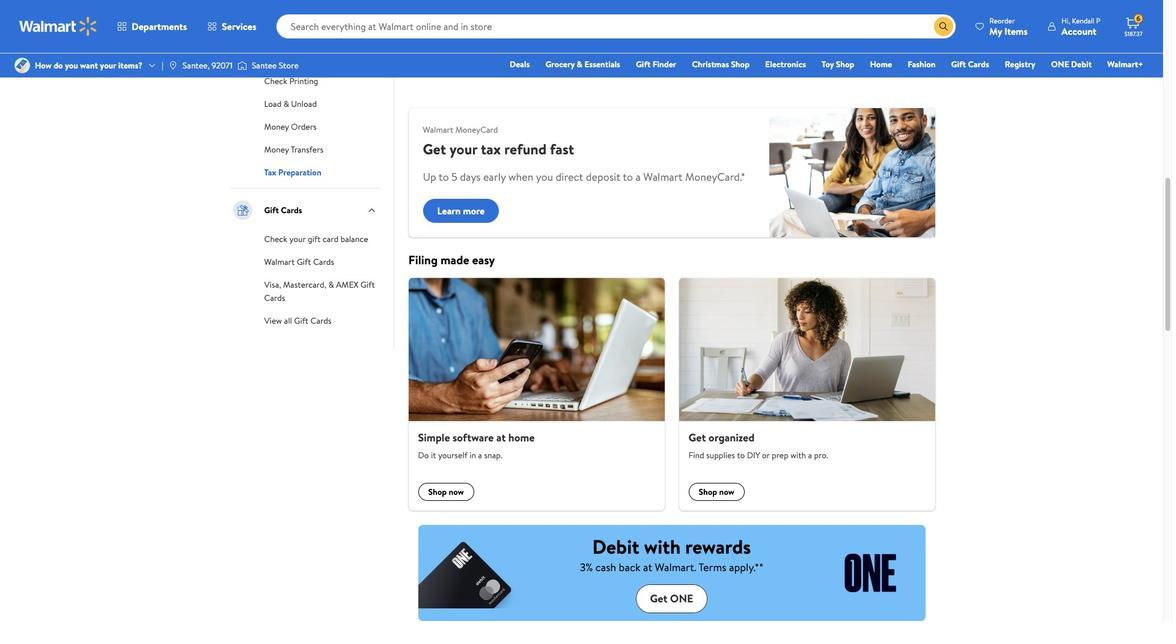 Task type: describe. For each thing, give the bounding box(es) containing it.
1 horizontal spatial gift cards
[[951, 58, 989, 70]]

purchase gift cards. buy them now, use them later! image
[[833, 0, 862, 18]]

 image for santee store
[[237, 60, 247, 72]]

walmart.
[[655, 560, 696, 575]]

0 horizontal spatial gift
[[308, 233, 321, 245]]

to inside cash in deposit or withdraw money, add it to reloadable debit cards or cash checks.
[[555, 50, 563, 63]]

diy
[[747, 450, 760, 462]]

when
[[509, 170, 533, 185]]

checks.
[[538, 63, 564, 75]]

with inside "get organized find supplies to diy or prep with a pro."
[[791, 450, 806, 462]]

to inside "get organized find supplies to diy or prep with a pro."
[[737, 450, 745, 462]]

balance
[[341, 233, 368, 245]]

check printing
[[264, 75, 318, 87]]

money transfers
[[264, 144, 324, 156]]

get organized list item
[[672, 278, 942, 511]]

card
[[323, 233, 339, 245]]

gift finder
[[636, 58, 676, 70]]

printing
[[289, 75, 318, 87]]

gift inside gift cards link
[[951, 58, 966, 70]]

santee store
[[252, 59, 299, 72]]

organized
[[709, 430, 755, 445]]

5
[[451, 170, 457, 185]]

unload
[[291, 98, 317, 110]]

or inside "send funds make bill payments, cash transfers or purchase money orders."
[[731, 50, 739, 63]]

bill
[[626, 50, 637, 63]]

cards left registry
[[968, 58, 989, 70]]

visa, mastercard, & amex gift cards link
[[264, 278, 375, 304]]

0 vertical spatial services
[[315, 1, 345, 13]]

how
[[35, 59, 52, 72]]

get for get organized find supplies to diy or prep with a pro.
[[689, 430, 706, 445]]

debit with rewards. get three percent cash back at walmart. terms apply. get one. image
[[418, 538, 925, 609]]

electronics link
[[760, 58, 811, 71]]

store
[[279, 59, 299, 72]]

get organized find supplies to diy or prep with a pro.
[[689, 430, 828, 462]]

registry link
[[999, 58, 1041, 71]]

now for organized
[[719, 486, 734, 498]]

orders.
[[690, 63, 715, 75]]

terms
[[699, 560, 727, 575]]

orders
[[291, 121, 317, 133]]

or left add
[[510, 63, 518, 75]]

shop inside get organized list item
[[699, 486, 717, 498]]

to right deposit
[[623, 170, 633, 185]]

money orders link
[[264, 120, 317, 133]]

1 them from the left
[[808, 50, 827, 63]]

do
[[418, 450, 429, 462]]

registry
[[1005, 58, 1036, 70]]

simple
[[418, 430, 450, 445]]

debit with rewards 3% cash back at walmart. terms apply.**
[[580, 534, 764, 575]]

later!
[[883, 50, 902, 63]]

deposit
[[586, 170, 620, 185]]

send funds make bill payments, cash transfers or purchase money orders.
[[605, 32, 739, 75]]

reloadable
[[428, 63, 466, 75]]

deposit
[[429, 50, 458, 63]]

cash
[[481, 32, 501, 46]]

cards inside visa, mastercard, & amex gift cards
[[264, 292, 285, 304]]

direct
[[556, 170, 583, 185]]

cards down visa, mastercard, & amex gift cards
[[310, 315, 332, 327]]

0 vertical spatial money
[[288, 1, 313, 13]]

92071
[[212, 59, 233, 72]]

use
[[848, 50, 860, 63]]

walmart+ link
[[1102, 58, 1149, 71]]

tax
[[264, 166, 276, 179]]

more
[[463, 204, 485, 218]]

learn more button
[[423, 199, 499, 223]]

now,
[[829, 50, 846, 63]]

get inside 'walmart moneycard get your tax refund fast'
[[423, 139, 446, 159]]

1 vertical spatial walmart
[[643, 170, 683, 185]]

view all gift cards link
[[264, 314, 332, 327]]

money orders
[[264, 121, 317, 133]]

it inside cash in deposit or withdraw money, add it to reloadable debit cards or cash checks.
[[548, 50, 553, 63]]

other
[[264, 1, 286, 13]]

visa, mastercard, & amex gift cards
[[264, 279, 375, 304]]

home link
[[865, 58, 898, 71]]

toy
[[822, 58, 834, 70]]

funds
[[671, 32, 695, 46]]

make
[[605, 50, 624, 63]]

a inside simple software at home do it yourself in a snap.
[[478, 450, 482, 462]]

view all gift cards
[[264, 315, 332, 327]]

cashing
[[289, 52, 318, 64]]

0 vertical spatial one
[[1051, 58, 1069, 70]]

toy shop
[[822, 58, 854, 70]]

learn more
[[437, 204, 485, 218]]

shop now for organized
[[699, 486, 734, 498]]

at inside simple software at home do it yourself in a snap.
[[496, 430, 506, 445]]

make refunds go further. cash in. deposit or withdraw money, add it to reloadable debit cards or cash checks. image
[[482, 0, 511, 18]]

& inside visa, mastercard, & amex gift cards
[[328, 279, 334, 291]]

your inside 'walmart moneycard get your tax refund fast'
[[450, 139, 477, 159]]

my
[[989, 24, 1002, 38]]

gift inside purchase gift cards buy them now, use them later!
[[847, 32, 863, 46]]

to left 5
[[439, 170, 449, 185]]

do
[[54, 59, 63, 72]]

santee,
[[183, 59, 210, 72]]

amex
[[336, 279, 359, 291]]

transfers
[[696, 50, 729, 63]]

essentials
[[584, 58, 620, 70]]

prep
[[772, 450, 789, 462]]

3%
[[580, 560, 593, 575]]

0 horizontal spatial gift cards
[[264, 204, 302, 216]]

0 horizontal spatial your
[[100, 59, 116, 72]]

check your gift card balance
[[264, 233, 368, 245]]

list containing simple software at home
[[401, 278, 942, 511]]

walmart moneycard get your tax refund fast
[[423, 124, 574, 159]]

days
[[460, 170, 481, 185]]

check for check cashing
[[264, 52, 287, 64]]

now for software
[[449, 486, 464, 498]]

finder
[[653, 58, 676, 70]]

pro.
[[814, 450, 828, 462]]

check for check your gift card balance
[[264, 233, 287, 245]]

& for unload
[[284, 98, 289, 110]]

home
[[508, 430, 535, 445]]

snap.
[[484, 450, 502, 462]]



Task type: locate. For each thing, give the bounding box(es) containing it.
0 vertical spatial it
[[548, 50, 553, 63]]

grocery & essentials link
[[540, 58, 626, 71]]

2 horizontal spatial &
[[577, 58, 582, 70]]

1 horizontal spatial cards
[[865, 32, 887, 46]]

send funds. make bill payments, cash transfers or purchase money orders. image
[[657, 0, 686, 18]]

gift up use
[[847, 32, 863, 46]]

cash in deposit or withdraw money, add it to reloadable debit cards or cash checks.
[[428, 32, 564, 75]]

shop inside the simple software at home list item
[[428, 486, 447, 498]]

2 horizontal spatial your
[[450, 139, 477, 159]]

them right buy
[[808, 50, 827, 63]]

view
[[264, 315, 282, 327]]

easy
[[472, 252, 495, 268]]

1 vertical spatial with
[[644, 534, 681, 560]]

payment
[[277, 29, 309, 41]]

cards
[[865, 32, 887, 46], [489, 63, 508, 75]]

0 horizontal spatial a
[[478, 450, 482, 462]]

1 check from the top
[[264, 52, 287, 64]]

1 vertical spatial services
[[222, 20, 256, 33]]

items
[[1004, 24, 1028, 38]]

gift inside visa, mastercard, & amex gift cards
[[361, 279, 375, 291]]

0 horizontal spatial one
[[670, 592, 693, 607]]

refund
[[504, 139, 547, 159]]

it inside simple software at home do it yourself in a snap.
[[431, 450, 436, 462]]

santee
[[252, 59, 277, 72]]

one
[[1051, 58, 1069, 70], [670, 592, 693, 607]]

gift inside walmart gift cards link
[[297, 256, 311, 268]]

0 horizontal spatial now
[[449, 486, 464, 498]]

 image
[[237, 60, 247, 72], [168, 61, 178, 70]]

Search search field
[[276, 14, 956, 38]]

get for get one
[[650, 592, 668, 607]]

0 vertical spatial &
[[577, 58, 582, 70]]

& left amex
[[328, 279, 334, 291]]

withdraw
[[469, 50, 503, 63]]

0 horizontal spatial walmart
[[264, 256, 295, 268]]

0 horizontal spatial get
[[423, 139, 446, 159]]

money for orders
[[264, 121, 289, 133]]

money transfers link
[[264, 142, 324, 156]]

0 horizontal spatial at
[[496, 430, 506, 445]]

walmart image
[[19, 17, 97, 36]]

gift finder link
[[630, 58, 682, 71]]

payments,
[[639, 50, 676, 63]]

1 vertical spatial cards
[[489, 63, 508, 75]]

christmas
[[692, 58, 729, 70]]

1 vertical spatial one
[[670, 592, 693, 607]]

walmart left moneycard.*
[[643, 170, 683, 185]]

0 horizontal spatial them
[[808, 50, 827, 63]]

cards inside purchase gift cards buy them now, use them later!
[[865, 32, 887, 46]]

now down supplies
[[719, 486, 734, 498]]

1 vertical spatial &
[[284, 98, 289, 110]]

money down 'load'
[[264, 121, 289, 133]]

to right add
[[555, 50, 563, 63]]

your right want
[[100, 59, 116, 72]]

now inside the simple software at home list item
[[449, 486, 464, 498]]

1 vertical spatial get
[[689, 430, 706, 445]]

buy
[[792, 50, 806, 63]]

get down 'walmart.'
[[650, 592, 668, 607]]

0 vertical spatial gift cards
[[951, 58, 989, 70]]

services left bill
[[222, 20, 256, 33]]

1 vertical spatial money
[[264, 121, 289, 133]]

money right the other
[[288, 1, 313, 13]]

2 vertical spatial your
[[289, 233, 306, 245]]

cash right 3%
[[596, 560, 616, 575]]

check printing link
[[264, 74, 318, 87]]

a right deposit
[[636, 170, 641, 185]]

0 vertical spatial check
[[264, 52, 287, 64]]

with
[[791, 450, 806, 462], [644, 534, 681, 560]]

one debit
[[1051, 58, 1092, 70]]

0 horizontal spatial services
[[222, 20, 256, 33]]

them right use
[[862, 50, 881, 63]]

gift cards right fashion
[[951, 58, 989, 70]]

cash inside debit with rewards 3% cash back at walmart. terms apply.**
[[596, 560, 616, 575]]

0 horizontal spatial cash
[[520, 63, 536, 75]]

a
[[636, 170, 641, 185], [478, 450, 482, 462], [808, 450, 812, 462]]

gift inside view all gift cards link
[[294, 315, 308, 327]]

your up walmart gift cards link on the left of the page
[[289, 233, 306, 245]]

services right the other
[[315, 1, 345, 13]]

at inside debit with rewards 3% cash back at walmart. terms apply.**
[[643, 560, 652, 575]]

fast
[[550, 139, 574, 159]]

1 horizontal spatial at
[[643, 560, 652, 575]]

2 horizontal spatial cash
[[678, 50, 694, 63]]

one down 'walmart.'
[[670, 592, 693, 607]]

0 vertical spatial at
[[496, 430, 506, 445]]

you right when
[[536, 170, 553, 185]]

money for transfers
[[264, 144, 289, 156]]

bill payment link
[[264, 28, 309, 41]]

2 vertical spatial get
[[650, 592, 668, 607]]

money up tax on the left
[[264, 144, 289, 156]]

1 horizontal spatial with
[[791, 450, 806, 462]]

1 vertical spatial in
[[470, 450, 476, 462]]

walmart inside 'walmart moneycard get your tax refund fast'
[[423, 124, 453, 136]]

toy shop link
[[816, 58, 860, 71]]

cards right debit
[[489, 63, 508, 75]]

0 horizontal spatial cards
[[489, 63, 508, 75]]

walmart left moneycard
[[423, 124, 453, 136]]

1 horizontal spatial a
[[636, 170, 641, 185]]

0 horizontal spatial shop now
[[428, 486, 464, 498]]

0 horizontal spatial &
[[284, 98, 289, 110]]

2 vertical spatial &
[[328, 279, 334, 291]]

0 horizontal spatial with
[[644, 534, 681, 560]]

0 horizontal spatial  image
[[168, 61, 178, 70]]

1 horizontal spatial one
[[1051, 58, 1069, 70]]

$187.37
[[1125, 29, 1143, 38]]

them
[[808, 50, 827, 63], [862, 50, 881, 63]]

rewards
[[685, 534, 751, 560]]

1 horizontal spatial it
[[548, 50, 553, 63]]

0 vertical spatial your
[[100, 59, 116, 72]]

to
[[555, 50, 563, 63], [439, 170, 449, 185], [623, 170, 633, 185], [737, 450, 745, 462]]

cards down 'card'
[[313, 256, 334, 268]]

gift inside 'gift finder' link
[[636, 58, 651, 70]]

1 vertical spatial you
[[536, 170, 553, 185]]

0 vertical spatial in
[[504, 32, 511, 46]]

one down account
[[1051, 58, 1069, 70]]

0 vertical spatial you
[[65, 59, 78, 72]]

0 vertical spatial debit
[[1071, 58, 1092, 70]]

a inside "get organized find supplies to diy or prep with a pro."
[[808, 450, 812, 462]]

purchase
[[807, 32, 845, 46]]

in down software
[[470, 450, 476, 462]]

2 vertical spatial check
[[264, 233, 287, 245]]

1 vertical spatial gift cards
[[264, 204, 302, 216]]

fashion link
[[902, 58, 941, 71]]

moneycard
[[455, 124, 498, 136]]

2 shop now from the left
[[699, 486, 734, 498]]

2 horizontal spatial a
[[808, 450, 812, 462]]

2 them from the left
[[862, 50, 881, 63]]

1 horizontal spatial shop now
[[699, 486, 734, 498]]

moneycard.*
[[685, 170, 745, 185]]

a left pro.
[[808, 450, 812, 462]]

1 horizontal spatial your
[[289, 233, 306, 245]]

1 horizontal spatial  image
[[237, 60, 247, 72]]

in right cash
[[504, 32, 511, 46]]

money
[[663, 63, 688, 75]]

1 now from the left
[[449, 486, 464, 498]]

0 horizontal spatial debit
[[592, 534, 639, 560]]

check for check printing
[[264, 75, 287, 87]]

your
[[100, 59, 116, 72], [450, 139, 477, 159], [289, 233, 306, 245]]

& for essentials
[[577, 58, 582, 70]]

& right 'load'
[[284, 98, 289, 110]]

cash inside cash in deposit or withdraw money, add it to reloadable debit cards or cash checks.
[[520, 63, 536, 75]]

get up up
[[423, 139, 446, 159]]

services button
[[197, 12, 267, 41]]

now down yourself
[[449, 486, 464, 498]]

search icon image
[[939, 22, 949, 31]]

add
[[533, 50, 546, 63]]

at
[[496, 430, 506, 445], [643, 560, 652, 575]]

& right grocery
[[577, 58, 582, 70]]

visa,
[[264, 279, 281, 291]]

2 vertical spatial money
[[264, 144, 289, 156]]

or right the diy
[[762, 450, 770, 462]]

fashion
[[908, 58, 936, 70]]

walmart for cards
[[264, 256, 295, 268]]

cash left checks.
[[520, 63, 536, 75]]

with inside debit with rewards 3% cash back at walmart. terms apply.**
[[644, 534, 681, 560]]

with right the prep
[[791, 450, 806, 462]]

 image for santee, 92071
[[168, 61, 178, 70]]

one debit link
[[1046, 58, 1097, 71]]

shop now inside get organized list item
[[699, 486, 734, 498]]

0 vertical spatial gift
[[847, 32, 863, 46]]

cards up check your gift card balance link
[[281, 204, 302, 216]]

 image
[[14, 58, 30, 73]]

0 vertical spatial get
[[423, 139, 446, 159]]

1 horizontal spatial get
[[650, 592, 668, 607]]

reorder
[[989, 15, 1015, 26]]

 image right |
[[168, 61, 178, 70]]

in inside simple software at home do it yourself in a snap.
[[470, 450, 476, 462]]

services
[[315, 1, 345, 13], [222, 20, 256, 33]]

2 check from the top
[[264, 75, 287, 87]]

1 horizontal spatial services
[[315, 1, 345, 13]]

2 vertical spatial walmart
[[264, 256, 295, 268]]

walmart for get
[[423, 124, 453, 136]]

bill
[[264, 29, 275, 41]]

gift cards image
[[231, 198, 255, 222]]

shop now inside the simple software at home list item
[[428, 486, 464, 498]]

learn
[[437, 204, 461, 218]]

shop now down yourself
[[428, 486, 464, 498]]

transfers
[[291, 144, 324, 156]]

load & unload
[[264, 98, 317, 110]]

0 vertical spatial walmart
[[423, 124, 453, 136]]

in inside cash in deposit or withdraw money, add it to reloadable debit cards or cash checks.
[[504, 32, 511, 46]]

2 horizontal spatial walmart
[[643, 170, 683, 185]]

debit inside debit with rewards 3% cash back at walmart. terms apply.**
[[592, 534, 639, 560]]

1 horizontal spatial &
[[328, 279, 334, 291]]

santee, 92071
[[183, 59, 233, 72]]

now inside get organized list item
[[719, 486, 734, 498]]

get inside "get organized find supplies to diy or prep with a pro."
[[689, 430, 706, 445]]

early
[[483, 170, 506, 185]]

tax preparation link
[[264, 165, 321, 179]]

3 check from the top
[[264, 233, 287, 245]]

2 horizontal spatial get
[[689, 430, 706, 445]]

your down moneycard
[[450, 139, 477, 159]]

6 $187.37
[[1125, 13, 1143, 38]]

grocery & essentials
[[545, 58, 620, 70]]

0 vertical spatial with
[[791, 450, 806, 462]]

6
[[1136, 13, 1140, 24]]

now
[[449, 486, 464, 498], [719, 486, 734, 498]]

0 vertical spatial cards
[[865, 32, 887, 46]]

get up the find at right
[[689, 430, 706, 445]]

or right transfers
[[731, 50, 739, 63]]

or left debit
[[460, 50, 467, 63]]

walmart up visa, on the top
[[264, 256, 295, 268]]

1 vertical spatial it
[[431, 450, 436, 462]]

simple software at home list item
[[401, 278, 672, 511]]

it right do
[[431, 450, 436, 462]]

christmas shop
[[692, 58, 750, 70]]

1 horizontal spatial gift
[[847, 32, 863, 46]]

apply.**
[[729, 560, 764, 575]]

services inside "popup button"
[[222, 20, 256, 33]]

to left the diy
[[737, 450, 745, 462]]

departments button
[[107, 12, 197, 41]]

gift cards down tax preparation
[[264, 204, 302, 216]]

gift left 'card'
[[308, 233, 321, 245]]

your inside check your gift card balance link
[[289, 233, 306, 245]]

1 horizontal spatial you
[[536, 170, 553, 185]]

you right the do
[[65, 59, 78, 72]]

check
[[264, 52, 287, 64], [264, 75, 287, 87], [264, 233, 287, 245]]

1 vertical spatial at
[[643, 560, 652, 575]]

purchase gift cards buy them now, use them later!
[[792, 32, 902, 63]]

at right back
[[643, 560, 652, 575]]

0 horizontal spatial it
[[431, 450, 436, 462]]

walmart gift cards
[[264, 256, 334, 268]]

list
[[401, 278, 942, 511]]

shop now for software
[[428, 486, 464, 498]]

items?
[[118, 59, 142, 72]]

0 horizontal spatial in
[[470, 450, 476, 462]]

1 horizontal spatial in
[[504, 32, 511, 46]]

 image right the 92071
[[237, 60, 247, 72]]

1 horizontal spatial debit
[[1071, 58, 1092, 70]]

grocery
[[545, 58, 575, 70]]

1 vertical spatial check
[[264, 75, 287, 87]]

0 horizontal spatial you
[[65, 59, 78, 72]]

1 vertical spatial gift
[[308, 233, 321, 245]]

cards inside cash in deposit or withdraw money, add it to reloadable debit cards or cash checks.
[[489, 63, 508, 75]]

cards up later!
[[865, 32, 887, 46]]

mastercard,
[[283, 279, 326, 291]]

other money services
[[264, 1, 345, 13]]

up to 5 days early when you direct deposit to a walmart moneycard.*
[[423, 170, 745, 185]]

load
[[264, 98, 281, 110]]

cash down the funds
[[678, 50, 694, 63]]

shop
[[731, 58, 750, 70], [836, 58, 854, 70], [428, 486, 447, 498], [699, 486, 717, 498]]

p
[[1096, 15, 1101, 26]]

cash
[[678, 50, 694, 63], [520, 63, 536, 75], [596, 560, 616, 575]]

cash inside "send funds make bill payments, cash transfers or purchase money orders."
[[678, 50, 694, 63]]

a left snap. in the bottom of the page
[[478, 450, 482, 462]]

send
[[648, 32, 669, 46]]

at up snap. in the bottom of the page
[[496, 430, 506, 445]]

yourself
[[438, 450, 468, 462]]

or inside "get organized find supplies to diy or prep with a pro."
[[762, 450, 770, 462]]

cards down visa, on the top
[[264, 292, 285, 304]]

1 horizontal spatial them
[[862, 50, 881, 63]]

2 now from the left
[[719, 486, 734, 498]]

you
[[65, 59, 78, 72], [536, 170, 553, 185]]

1 vertical spatial debit
[[592, 534, 639, 560]]

Walmart Site-Wide search field
[[276, 14, 956, 38]]

departments
[[132, 20, 187, 33]]

home
[[870, 58, 892, 70]]

it right add
[[548, 50, 553, 63]]

shop now down supplies
[[699, 486, 734, 498]]

1 horizontal spatial cash
[[596, 560, 616, 575]]

1 vertical spatial your
[[450, 139, 477, 159]]

with right back
[[644, 534, 681, 560]]

back
[[619, 560, 641, 575]]

1 horizontal spatial walmart
[[423, 124, 453, 136]]

1 shop now from the left
[[428, 486, 464, 498]]

1 horizontal spatial now
[[719, 486, 734, 498]]

gift
[[847, 32, 863, 46], [308, 233, 321, 245]]



Task type: vqa. For each thing, say whether or not it's contained in the screenshot.
"Load & Unload" link
yes



